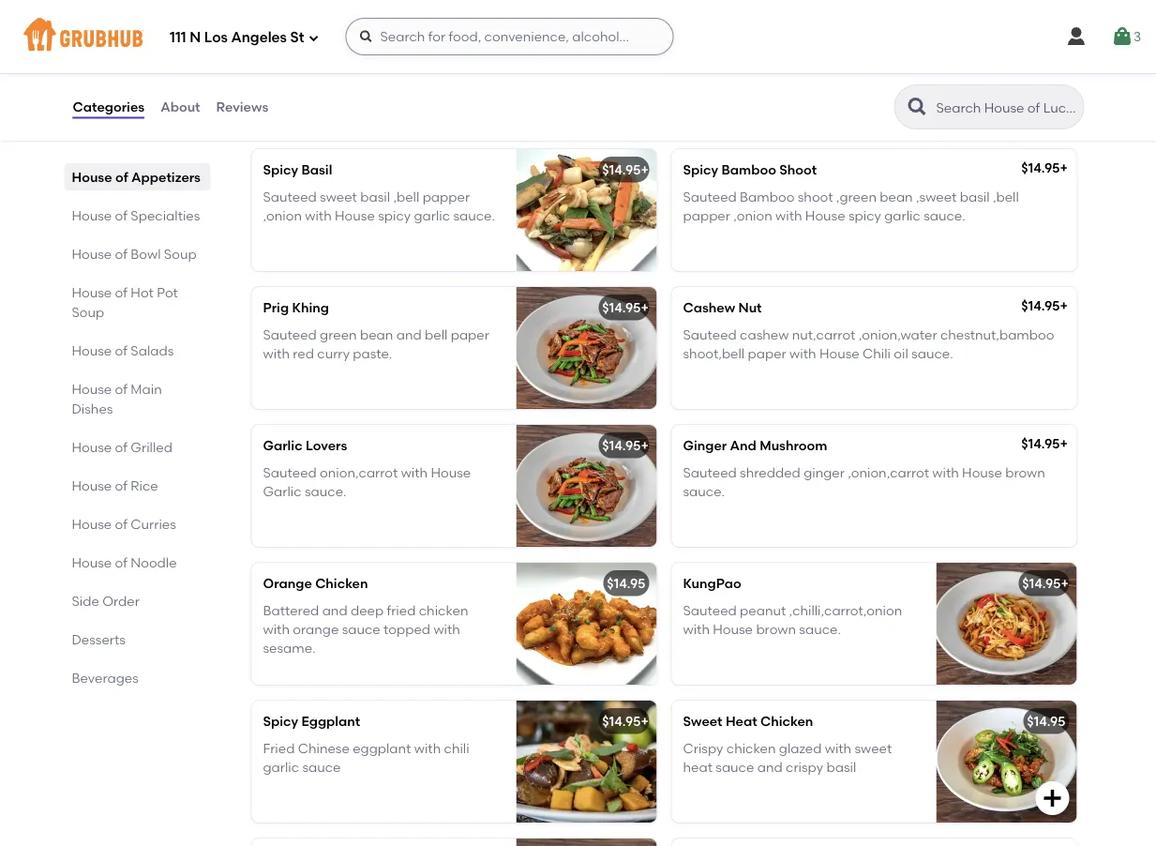 Task type: locate. For each thing, give the bounding box(es) containing it.
with left chili
[[415, 740, 441, 756]]

0 horizontal spatial and
[[322, 602, 348, 618]]

sauce inside crispy chicken glazed with sweet heat sauce and crispy basil
[[716, 759, 755, 775]]

house inside the house of main dishes
[[72, 381, 112, 397]]

sauce. inside sauteed peanut ,chilli,carrot,onion with house brown sauce.
[[800, 621, 842, 637]]

0 vertical spatial chicken
[[315, 576, 368, 592]]

sauteed down garlic lovers
[[263, 464, 317, 480]]

sauteed for nut
[[684, 326, 737, 342]]

with up sesame.
[[263, 621, 290, 637]]

0 horizontal spatial main
[[131, 381, 162, 397]]

house
[[248, 85, 310, 109], [72, 169, 112, 185], [72, 207, 112, 223], [335, 208, 375, 224], [806, 208, 846, 224], [72, 246, 112, 262], [72, 284, 112, 300], [72, 342, 112, 358], [820, 346, 860, 361], [72, 381, 112, 397], [72, 439, 112, 455], [431, 464, 471, 480], [963, 464, 1003, 480], [72, 478, 112, 494], [72, 516, 112, 532], [72, 555, 112, 571], [713, 621, 754, 637]]

with inside crispy chicken glazed with sweet heat sauce and crispy basil
[[825, 740, 852, 756]]

of for house of appetizers
[[115, 169, 128, 185]]

onion,carrot
[[320, 464, 398, 480]]

1 vertical spatial and
[[322, 602, 348, 618]]

lovers
[[306, 438, 347, 454]]

1 horizontal spatial garlic
[[414, 208, 450, 224]]

bamboo inside sauteed bamboo shoot ,green bean ,sweet basil ,bell papper ,onion with house spicy garlic sauce.
[[740, 189, 795, 205]]

1 horizontal spatial paper
[[748, 346, 787, 361]]

0 vertical spatial brown
[[1006, 464, 1046, 480]]

of for house of grilled
[[115, 439, 128, 455]]

+
[[1061, 160, 1069, 176], [641, 162, 649, 178], [1061, 298, 1069, 314], [641, 300, 649, 316], [1061, 436, 1069, 452], [641, 438, 649, 454], [1062, 576, 1070, 592], [641, 714, 649, 730]]

house of hot pot soup tab
[[72, 282, 203, 322]]

1 horizontal spatial sauce
[[342, 621, 381, 637]]

basil inside sauteed sweet basil ,bell papper ,onion with house spicy garlic sauce.
[[361, 189, 390, 205]]

about
[[161, 99, 200, 115]]

ginger
[[684, 438, 727, 454]]

1 vertical spatial soup
[[72, 304, 104, 320]]

n
[[190, 29, 201, 46]]

0 horizontal spatial garlic
[[263, 759, 299, 775]]

side order tab
[[72, 591, 203, 611]]

papper inside sauteed bamboo shoot ,green bean ,sweet basil ,bell papper ,onion with house spicy garlic sauce.
[[684, 208, 731, 224]]

soup right bowl
[[164, 246, 197, 262]]

spicy inside sauteed bamboo shoot ,green bean ,sweet basil ,bell papper ,onion with house spicy garlic sauce.
[[849, 208, 882, 224]]

0 horizontal spatial basil
[[361, 189, 390, 205]]

with down shoot
[[776, 208, 803, 224]]

sauteed up shoot,bell at the right top
[[684, 326, 737, 342]]

garlic inside sauteed sweet basil ,bell papper ,onion with house spicy garlic sauce.
[[414, 208, 450, 224]]

with inside sauteed bamboo shoot ,green bean ,sweet basil ,bell papper ,onion with house spicy garlic sauce.
[[776, 208, 803, 224]]

1 horizontal spatial and
[[397, 326, 422, 342]]

soup up house of salads
[[72, 304, 104, 320]]

chicken down sweet heat chicken
[[727, 740, 776, 756]]

of up come
[[315, 85, 334, 109]]

1 horizontal spatial chicken
[[727, 740, 776, 756]]

of left salads
[[115, 342, 128, 358]]

of inside "tab"
[[115, 342, 128, 358]]

with down nut,carrot
[[790, 346, 817, 361]]

paper down cashew
[[748, 346, 787, 361]]

main for house of main dishes
[[131, 381, 162, 397]]

dishes left come
[[278, 111, 313, 125]]

spicy
[[378, 208, 411, 224], [849, 208, 882, 224]]

bean inside sauteed bamboo shoot ,green bean ,sweet basil ,bell papper ,onion with house spicy garlic sauce.
[[880, 189, 914, 205]]

st
[[290, 29, 304, 46]]

0 horizontal spatial papper
[[423, 189, 470, 205]]

1 spicy from the left
[[378, 208, 411, 224]]

with right ,onion,carrot
[[933, 464, 960, 480]]

sauteed for basil
[[263, 189, 317, 205]]

sauteed down spicy bamboo shoot
[[684, 189, 737, 205]]

1 vertical spatial paper
[[748, 346, 787, 361]]

house inside sauteed shredded ginger ,onion,carrot with house brown sauce.
[[963, 464, 1003, 480]]

bamboo for sauteed
[[740, 189, 795, 205]]

1 vertical spatial sweet
[[855, 740, 893, 756]]

papper inside sauteed sweet basil ,bell papper ,onion with house spicy garlic sauce.
[[423, 189, 470, 205]]

of left hot
[[115, 284, 128, 300]]

chicken up topped
[[419, 602, 469, 618]]

1 horizontal spatial ,bell
[[994, 189, 1020, 205]]

2 horizontal spatial garlic
[[885, 208, 921, 224]]

2 horizontal spatial basil
[[961, 189, 990, 205]]

paper right "bell"
[[451, 326, 490, 342]]

0 vertical spatial papper
[[423, 189, 470, 205]]

0 horizontal spatial chicken
[[419, 602, 469, 618]]

sauteed for khing
[[263, 326, 317, 342]]

Search for food, convenience, alcohol... search field
[[346, 18, 674, 55]]

with down basil on the left of page
[[305, 208, 332, 224]]

sweet heat chicken image
[[937, 701, 1078, 823]]

house of salads
[[72, 342, 174, 358]]

house of bowl soup tab
[[72, 244, 203, 264]]

0 horizontal spatial svg image
[[359, 29, 374, 44]]

house of grilled tab
[[72, 437, 203, 457]]

ginger
[[804, 464, 845, 480]]

of
[[315, 85, 334, 109], [115, 169, 128, 185], [115, 207, 128, 223], [115, 246, 128, 262], [115, 284, 128, 300], [115, 342, 128, 358], [115, 381, 128, 397], [115, 439, 128, 455], [115, 478, 128, 494], [115, 516, 128, 532], [115, 555, 128, 571]]

of up house of specialties
[[115, 169, 128, 185]]

chicken up deep
[[315, 576, 368, 592]]

house inside sauteed cashew nut,carrot ,onion,water chestnut,bamboo shoot,bell paper with house chili oil sauce.
[[820, 346, 860, 361]]

sauteed up red
[[263, 326, 317, 342]]

111
[[170, 29, 186, 46]]

house of main dishes tab
[[72, 379, 203, 419]]

with down kungpao
[[684, 621, 710, 637]]

1 vertical spatial brown
[[757, 621, 797, 637]]

of inside house of main dishes main dishes come with rice
[[315, 85, 334, 109]]

house inside sauteed sweet basil ,bell papper ,onion with house spicy garlic sauce.
[[335, 208, 375, 224]]

khing
[[292, 300, 329, 316]]

of left noodle
[[115, 555, 128, 571]]

bamboo left the 'shoot'
[[722, 162, 777, 178]]

sauteed inside sauteed shredded ginger ,onion,carrot with house brown sauce.
[[684, 464, 737, 480]]

0 vertical spatial sweet
[[320, 189, 357, 205]]

svg image
[[1066, 25, 1088, 48], [359, 29, 374, 44]]

papper
[[423, 189, 470, 205], [684, 208, 731, 224]]

,bell
[[394, 189, 420, 205], [994, 189, 1020, 205]]

house inside sauteed bamboo shoot ,green bean ,sweet basil ,bell papper ,onion with house spicy garlic sauce.
[[806, 208, 846, 224]]

2 ,bell from the left
[[994, 189, 1020, 205]]

orange
[[263, 576, 312, 592]]

0 vertical spatial chicken
[[419, 602, 469, 618]]

crispy
[[786, 759, 824, 775]]

2 spicy from the left
[[849, 208, 882, 224]]

sweet
[[684, 714, 723, 730]]

prig
[[263, 300, 289, 316]]

sauteed down spicy basil
[[263, 189, 317, 205]]

0 horizontal spatial sauce
[[303, 759, 341, 775]]

brown inside sauteed peanut ,chilli,carrot,onion with house brown sauce.
[[757, 621, 797, 637]]

with inside sauteed cashew nut,carrot ,onion,water chestnut,bamboo shoot,bell paper with house chili oil sauce.
[[790, 346, 817, 361]]

1 horizontal spatial ,onion
[[734, 208, 773, 224]]

curries
[[131, 516, 176, 532]]

2 vertical spatial and
[[758, 759, 783, 775]]

of inside the house of main dishes
[[115, 381, 128, 397]]

sauce inside fried chinese eggplant with chili garlic sauce
[[303, 759, 341, 775]]

sauteed
[[263, 189, 317, 205], [684, 189, 737, 205], [263, 326, 317, 342], [684, 326, 737, 342], [263, 464, 317, 480], [684, 464, 737, 480], [684, 602, 737, 618]]

1 vertical spatial garlic
[[263, 483, 302, 499]]

0 vertical spatial paper
[[451, 326, 490, 342]]

paste.
[[353, 346, 393, 361]]

1 ,onion from the left
[[263, 208, 302, 224]]

sauteed down kungpao
[[684, 602, 737, 618]]

0 horizontal spatial chicken
[[315, 576, 368, 592]]

bean
[[880, 189, 914, 205], [360, 326, 394, 342]]

svg image left 3 button
[[1066, 25, 1088, 48]]

of for house of bowl soup
[[115, 246, 128, 262]]

spicy eggplant
[[263, 714, 361, 730]]

shoot
[[780, 162, 817, 178]]

of left grilled
[[115, 439, 128, 455]]

,bell down rice
[[394, 189, 420, 205]]

2 garlic from the top
[[263, 483, 302, 499]]

bamboo
[[722, 162, 777, 178], [740, 189, 795, 205]]

garlic
[[263, 438, 303, 454], [263, 483, 302, 499]]

0 horizontal spatial soup
[[72, 304, 104, 320]]

svg image right st
[[359, 29, 374, 44]]

sauteed inside sauteed onion,carrot with house garlic sauce.
[[263, 464, 317, 480]]

pot
[[157, 284, 178, 300]]

and left "bell"
[[397, 326, 422, 342]]

1 horizontal spatial spicy
[[849, 208, 882, 224]]

1 horizontal spatial bean
[[880, 189, 914, 205]]

bamboo for spicy
[[722, 162, 777, 178]]

garlic down garlic lovers
[[263, 483, 302, 499]]

ginger and mushroom
[[684, 438, 828, 454]]

dishes up house of grilled
[[72, 401, 113, 417]]

0 vertical spatial dishes
[[393, 85, 458, 109]]

main down salads
[[131, 381, 162, 397]]

main up spicy basil
[[248, 111, 275, 125]]

,sweet
[[917, 189, 957, 205]]

bamboo down spicy bamboo shoot
[[740, 189, 795, 205]]

sauteed sweet basil ,bell papper ,onion with house spicy garlic sauce.
[[263, 189, 495, 224]]

1 vertical spatial chicken
[[727, 740, 776, 756]]

basil right ',sweet' at the top of the page
[[961, 189, 990, 205]]

and
[[397, 326, 422, 342], [322, 602, 348, 618], [758, 759, 783, 775]]

of up house of bowl soup
[[115, 207, 128, 223]]

2 vertical spatial main
[[131, 381, 162, 397]]

shoot
[[798, 189, 834, 205]]

brown inside sauteed shredded ginger ,onion,carrot with house brown sauce.
[[1006, 464, 1046, 480]]

search icon image
[[907, 96, 929, 118]]

sauteed inside sauteed sweet basil ,bell papper ,onion with house spicy garlic sauce.
[[263, 189, 317, 205]]

soup inside tab
[[164, 246, 197, 262]]

0 vertical spatial garlic
[[263, 438, 303, 454]]

prig khing image
[[517, 287, 657, 409]]

sauce for sweet heat chicken
[[716, 759, 755, 775]]

chili
[[863, 346, 891, 361]]

sweet heat chicken
[[684, 714, 814, 730]]

sauce down deep
[[342, 621, 381, 637]]

crispy
[[684, 740, 724, 756]]

3 button
[[1112, 20, 1142, 53]]

house of curries
[[72, 516, 176, 532]]

grilled
[[131, 439, 173, 455]]

with left red
[[263, 346, 290, 361]]

,onion down spicy bamboo shoot
[[734, 208, 773, 224]]

1 horizontal spatial sweet
[[855, 740, 893, 756]]

of for house of noodle
[[115, 555, 128, 571]]

categories
[[73, 99, 145, 115]]

with inside sauteed shredded ginger ,onion,carrot with house brown sauce.
[[933, 464, 960, 480]]

and left crispy
[[758, 759, 783, 775]]

0 vertical spatial bean
[[880, 189, 914, 205]]

orange chicken image
[[517, 563, 657, 685]]

sauce down chinese
[[303, 759, 341, 775]]

of for house of specialties
[[115, 207, 128, 223]]

and up orange
[[322, 602, 348, 618]]

side
[[72, 593, 99, 609]]

0 vertical spatial bamboo
[[722, 162, 777, 178]]

1 horizontal spatial papper
[[684, 208, 731, 224]]

of left curries
[[115, 516, 128, 532]]

spicy
[[263, 162, 298, 178], [684, 162, 719, 178], [263, 714, 298, 730]]

0 horizontal spatial ,bell
[[394, 189, 420, 205]]

0 horizontal spatial brown
[[757, 621, 797, 637]]

2 horizontal spatial and
[[758, 759, 783, 775]]

sauce.
[[454, 208, 495, 224], [924, 208, 966, 224], [912, 346, 954, 361], [305, 483, 347, 499], [684, 483, 725, 499], [800, 621, 842, 637]]

0 vertical spatial main
[[339, 85, 388, 109]]

house inside "tab"
[[72, 342, 112, 358]]

0 vertical spatial soup
[[164, 246, 197, 262]]

house of main dishes
[[72, 381, 162, 417]]

1 vertical spatial papper
[[684, 208, 731, 224]]

sauteed inside sauteed cashew nut,carrot ,onion,water chestnut,bamboo shoot,bell paper with house chili oil sauce.
[[684, 326, 737, 342]]

garlic inside sauteed bamboo shoot ,green bean ,sweet basil ,bell papper ,onion with house spicy garlic sauce.
[[885, 208, 921, 224]]

sauce for spicy eggplant
[[303, 759, 341, 775]]

1 horizontal spatial basil
[[827, 759, 857, 775]]

0 horizontal spatial dishes
[[72, 401, 113, 417]]

orange chicken
[[263, 576, 368, 592]]

bean right ,green on the right top
[[880, 189, 914, 205]]

shoot,bell
[[684, 346, 745, 361]]

battered
[[263, 602, 319, 618]]

of down house of salads
[[115, 381, 128, 397]]

with right the glazed
[[825, 740, 852, 756]]

house inside house of hot pot soup
[[72, 284, 112, 300]]

dishes up rice
[[393, 85, 458, 109]]

sweet right the glazed
[[855, 740, 893, 756]]

with left rice
[[350, 111, 373, 125]]

sauteed inside 'sauteed green bean and bell paper with red curry paste.'
[[263, 326, 317, 342]]

2 ,onion from the left
[[734, 208, 773, 224]]

dishes inside the house of main dishes
[[72, 401, 113, 417]]

0 vertical spatial and
[[397, 326, 422, 342]]

appetizers
[[131, 169, 201, 185]]

sauteed for and
[[684, 464, 737, 480]]

2 horizontal spatial sauce
[[716, 759, 755, 775]]

0 horizontal spatial sweet
[[320, 189, 357, 205]]

svg image
[[622, 10, 644, 33], [1112, 25, 1134, 48], [308, 32, 319, 44], [1042, 787, 1065, 810]]

bell
[[425, 326, 448, 342]]

paper
[[451, 326, 490, 342], [748, 346, 787, 361]]

mushroom
[[760, 438, 828, 454]]

0 horizontal spatial paper
[[451, 326, 490, 342]]

main inside the house of main dishes
[[131, 381, 162, 397]]

2 horizontal spatial dishes
[[393, 85, 458, 109]]

sauce. inside sauteed bamboo shoot ,green bean ,sweet basil ,bell papper ,onion with house spicy garlic sauce.
[[924, 208, 966, 224]]

1 horizontal spatial soup
[[164, 246, 197, 262]]

bean inside 'sauteed green bean and bell paper with red curry paste.'
[[360, 326, 394, 342]]

1 vertical spatial bean
[[360, 326, 394, 342]]

,chilli,carrot,onion
[[790, 602, 903, 618]]

desserts
[[72, 632, 126, 647]]

beverages tab
[[72, 668, 203, 688]]

chinese
[[298, 740, 350, 756]]

sauteed down ginger
[[684, 464, 737, 480]]

1 vertical spatial chicken
[[761, 714, 814, 730]]

sweet inside crispy chicken glazed with sweet heat sauce and crispy basil
[[855, 740, 893, 756]]

and inside 'sauteed green bean and bell paper with red curry paste.'
[[397, 326, 422, 342]]

main for house of main dishes main dishes come with rice
[[339, 85, 388, 109]]

main up rice
[[339, 85, 388, 109]]

of left bowl
[[115, 246, 128, 262]]

of inside "tab"
[[115, 207, 128, 223]]

of inside house of hot pot soup
[[115, 284, 128, 300]]

with right topped
[[434, 621, 461, 637]]

0 horizontal spatial spicy
[[378, 208, 411, 224]]

,onion down spicy basil
[[263, 208, 302, 224]]

brown
[[1006, 464, 1046, 480], [757, 621, 797, 637]]

1 vertical spatial bamboo
[[740, 189, 795, 205]]

sauteed for lovers
[[263, 464, 317, 480]]

0 horizontal spatial bean
[[360, 326, 394, 342]]

chicken up the glazed
[[761, 714, 814, 730]]

eggplant
[[302, 714, 361, 730]]

sweet
[[320, 189, 357, 205], [855, 740, 893, 756]]

house of specialties
[[72, 207, 200, 223]]

garlic left lovers
[[263, 438, 303, 454]]

sauce. inside sauteed cashew nut,carrot ,onion,water chestnut,bamboo shoot,bell paper with house chili oil sauce.
[[912, 346, 954, 361]]

sweet down basil on the left of page
[[320, 189, 357, 205]]

sauce. inside sauteed shredded ginger ,onion,carrot with house brown sauce.
[[684, 483, 725, 499]]

0 horizontal spatial ,onion
[[263, 208, 302, 224]]

thai chicken salad image
[[937, 0, 1078, 46]]

broccoli oyster sauce image
[[517, 839, 657, 846]]

categories button
[[72, 73, 146, 141]]

,bell right ',sweet' at the top of the page
[[994, 189, 1020, 205]]

2 vertical spatial dishes
[[72, 401, 113, 417]]

basil inside crispy chicken glazed with sweet heat sauce and crispy basil
[[827, 759, 857, 775]]

sauteed inside sauteed bamboo shoot ,green bean ,sweet basil ,bell papper ,onion with house spicy garlic sauce.
[[684, 189, 737, 205]]

1 ,bell from the left
[[394, 189, 420, 205]]

sauce down crispy
[[716, 759, 755, 775]]

basil right crispy
[[827, 759, 857, 775]]

spicy for spicy basil
[[263, 162, 298, 178]]

with right the onion,carrot
[[401, 464, 428, 480]]

,onion inside sauteed sweet basil ,bell papper ,onion with house spicy garlic sauce.
[[263, 208, 302, 224]]

1 vertical spatial main
[[248, 111, 275, 125]]

1 horizontal spatial dishes
[[278, 111, 313, 125]]

bowl
[[131, 246, 161, 262]]

sauce. inside sauteed onion,carrot with house garlic sauce.
[[305, 483, 347, 499]]

1 horizontal spatial brown
[[1006, 464, 1046, 480]]

bean up paste.
[[360, 326, 394, 342]]

of left rice
[[115, 478, 128, 494]]

sauce
[[342, 621, 381, 637], [303, 759, 341, 775], [716, 759, 755, 775]]

2 horizontal spatial main
[[339, 85, 388, 109]]

spicy inside sauteed sweet basil ,bell papper ,onion with house spicy garlic sauce.
[[378, 208, 411, 224]]

,onion
[[263, 208, 302, 224], [734, 208, 773, 224]]

basil down rice
[[361, 189, 390, 205]]



Task type: describe. For each thing, give the bounding box(es) containing it.
battered and deep fried chicken with orange sauce topped with sesame.
[[263, 602, 469, 656]]

specialties
[[131, 207, 200, 223]]

sweet inside sauteed sweet basil ,bell papper ,onion with house spicy garlic sauce.
[[320, 189, 357, 205]]

with inside fried chinese eggplant with chili garlic sauce
[[415, 740, 441, 756]]

side order
[[72, 593, 140, 609]]

spicy basil image
[[517, 149, 657, 271]]

,green
[[837, 189, 877, 205]]

house inside "tab"
[[72, 207, 112, 223]]

noodle
[[131, 555, 177, 571]]

reviews
[[216, 99, 269, 115]]

glazed
[[780, 740, 822, 756]]

with inside house of main dishes main dishes come with rice
[[350, 111, 373, 125]]

paper inside sauteed cashew nut,carrot ,onion,water chestnut,bamboo shoot,bell paper with house chili oil sauce.
[[748, 346, 787, 361]]

with inside sauteed peanut ,chilli,carrot,onion with house brown sauce.
[[684, 621, 710, 637]]

heat
[[726, 714, 758, 730]]

desserts tab
[[72, 630, 203, 649]]

house of noodle tab
[[72, 553, 203, 572]]

sauteed green bean and bell paper with red curry paste.
[[263, 326, 490, 361]]

house of appetizers
[[72, 169, 201, 185]]

nut
[[739, 300, 762, 316]]

house of bowl soup
[[72, 246, 197, 262]]

Search House of Luck Thai BBQ search field
[[935, 99, 1079, 116]]

chili
[[444, 740, 470, 756]]

of for house of curries
[[115, 516, 128, 532]]

cashew
[[684, 300, 736, 316]]

sauce. inside sauteed sweet basil ,bell papper ,onion with house spicy garlic sauce.
[[454, 208, 495, 224]]

house of noodle
[[72, 555, 177, 571]]

,onion inside sauteed bamboo shoot ,green bean ,sweet basil ,bell papper ,onion with house spicy garlic sauce.
[[734, 208, 773, 224]]

1 horizontal spatial svg image
[[1066, 25, 1088, 48]]

3
[[1134, 28, 1142, 44]]

about button
[[160, 73, 201, 141]]

and inside crispy chicken glazed with sweet heat sauce and crispy basil
[[758, 759, 783, 775]]

sauteed onion,carrot with house garlic sauce.
[[263, 464, 471, 499]]

cashew
[[740, 326, 790, 342]]

sauteed bamboo shoot ,green bean ,sweet basil ,bell papper ,onion with house spicy garlic sauce.
[[684, 189, 1020, 224]]

house of rice
[[72, 478, 158, 494]]

come
[[316, 111, 347, 125]]

garlic inside sauteed onion,carrot with house garlic sauce.
[[263, 483, 302, 499]]

with inside sauteed onion,carrot with house garlic sauce.
[[401, 464, 428, 480]]

rice
[[375, 111, 396, 125]]

and
[[731, 438, 757, 454]]

chestnut,bamboo
[[941, 326, 1055, 342]]

sauteed for bamboo
[[684, 189, 737, 205]]

kungpao
[[684, 576, 742, 592]]

111 n los angeles st
[[170, 29, 304, 46]]

house inside sauteed peanut ,chilli,carrot,onion with house brown sauce.
[[713, 621, 754, 637]]

spicy bamboo shoot
[[684, 162, 817, 178]]

of for house of main dishes
[[115, 381, 128, 397]]

of for house of main dishes main dishes come with rice
[[315, 85, 334, 109]]

crispy chicken glazed with sweet heat sauce and crispy basil
[[684, 740, 893, 775]]

house of specialties tab
[[72, 205, 203, 225]]

house of grilled
[[72, 439, 173, 455]]

,bell inside sauteed sweet basil ,bell papper ,onion with house spicy garlic sauce.
[[394, 189, 420, 205]]

orange
[[293, 621, 339, 637]]

sauteed peanut ,chilli,carrot,onion with house brown sauce.
[[684, 602, 903, 637]]

prig khing
[[263, 300, 329, 316]]

oil
[[895, 346, 909, 361]]

fried chinese eggplant with chili garlic sauce
[[263, 740, 470, 775]]

house of curries tab
[[72, 514, 203, 534]]

hot
[[131, 284, 154, 300]]

deep
[[351, 602, 384, 618]]

house inside sauteed onion,carrot with house garlic sauce.
[[431, 464, 471, 480]]

with inside 'sauteed green bean and bell paper with red curry paste.'
[[263, 346, 290, 361]]

reviews button
[[215, 73, 270, 141]]

fried
[[387, 602, 416, 618]]

,bell inside sauteed bamboo shoot ,green bean ,sweet basil ,bell papper ,onion with house spicy garlic sauce.
[[994, 189, 1020, 205]]

house of appetizers tab
[[72, 167, 203, 187]]

chicken inside crispy chicken glazed with sweet heat sauce and crispy basil
[[727, 740, 776, 756]]

house of salads tab
[[72, 341, 203, 360]]

shredded
[[740, 464, 801, 480]]

topped
[[384, 621, 431, 637]]

order
[[102, 593, 140, 609]]

heat
[[684, 759, 713, 775]]

sauce inside battered and deep fried chicken with orange sauce topped with sesame.
[[342, 621, 381, 637]]

kungpao image
[[937, 563, 1078, 685]]

svg image inside 3 button
[[1112, 25, 1134, 48]]

peanut
[[740, 602, 787, 618]]

spicy basil
[[263, 162, 333, 178]]

dishes for house of main dishes main dishes come with rice
[[393, 85, 458, 109]]

cashew nut
[[684, 300, 762, 316]]

soup inside house of hot pot soup
[[72, 304, 104, 320]]

house inside house of main dishes main dishes come with rice
[[248, 85, 310, 109]]

paper inside 'sauteed green bean and bell paper with red curry paste.'
[[451, 326, 490, 342]]

dishes for house of main dishes
[[72, 401, 113, 417]]

sesame.
[[263, 640, 316, 656]]

fried
[[263, 740, 295, 756]]

red
[[293, 346, 314, 361]]

house of main dishes main dishes come with rice
[[248, 85, 458, 125]]

,onion,carrot
[[848, 464, 930, 480]]

of for house of hot pot soup
[[115, 284, 128, 300]]

and inside battered and deep fried chicken with orange sauce topped with sesame.
[[322, 602, 348, 618]]

1 horizontal spatial main
[[248, 111, 275, 125]]

with inside sauteed sweet basil ,bell papper ,onion with house spicy garlic sauce.
[[305, 208, 332, 224]]

nut,carrot
[[793, 326, 856, 342]]

spicy for spicy bamboo shoot
[[684, 162, 719, 178]]

1 vertical spatial dishes
[[278, 111, 313, 125]]

1 garlic from the top
[[263, 438, 303, 454]]

spicy eggplant image
[[517, 701, 657, 823]]

house of hot pot soup
[[72, 284, 178, 320]]

angeles
[[231, 29, 287, 46]]

garlic inside fried chinese eggplant with chili garlic sauce
[[263, 759, 299, 775]]

1 horizontal spatial chicken
[[761, 714, 814, 730]]

basil
[[302, 162, 333, 178]]

of for house of salads
[[115, 342, 128, 358]]

garlic lovers
[[263, 438, 347, 454]]

basil inside sauteed bamboo shoot ,green bean ,sweet basil ,bell papper ,onion with house spicy garlic sauce.
[[961, 189, 990, 205]]

garlic lovers image
[[517, 425, 657, 547]]

spicy for spicy eggplant
[[263, 714, 298, 730]]

curry
[[317, 346, 350, 361]]

chicken inside battered and deep fried chicken with orange sauce topped with sesame.
[[419, 602, 469, 618]]

rice
[[131, 478, 158, 494]]

los
[[204, 29, 228, 46]]

eggplant
[[353, 740, 411, 756]]

main navigation navigation
[[0, 0, 1157, 73]]

of for house of rice
[[115, 478, 128, 494]]

salads
[[131, 342, 174, 358]]

green
[[320, 326, 357, 342]]

sauteed inside sauteed peanut ,chilli,carrot,onion with house brown sauce.
[[684, 602, 737, 618]]

house of rice tab
[[72, 476, 203, 495]]

beverages
[[72, 670, 139, 686]]



Task type: vqa. For each thing, say whether or not it's contained in the screenshot.
Grilled
yes



